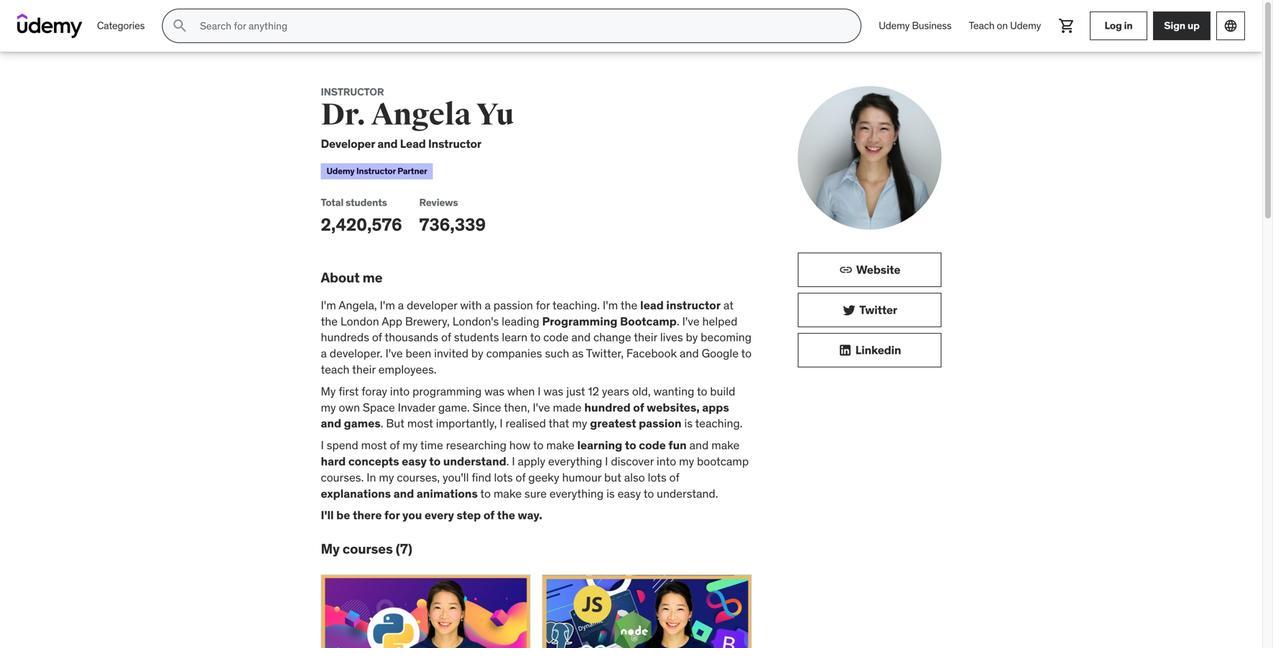 Task type: describe. For each thing, give the bounding box(es) containing it.
choose a language image
[[1224, 19, 1238, 33]]

angela
[[371, 96, 471, 134]]

1 lots from the left
[[494, 471, 513, 485]]

app
[[382, 314, 402, 329]]

website
[[856, 263, 901, 277]]

of inside hundred of websites, apps and games
[[633, 400, 644, 415]]

to down find
[[480, 487, 491, 501]]

greatest
[[590, 417, 636, 431]]

you'll
[[443, 471, 469, 485]]

but
[[386, 417, 405, 431]]

developer.
[[330, 346, 383, 361]]

linkedin
[[856, 343, 901, 358]]

since
[[473, 400, 501, 415]]

i've inside 'my first foray into programming was when i was just 12 years old, wanting to build my own space invader game. since then, i've made'
[[533, 400, 550, 415]]

time
[[420, 438, 443, 453]]

animations
[[417, 487, 478, 501]]

been
[[406, 346, 431, 361]]

also
[[624, 471, 645, 485]]

sign up link
[[1153, 11, 1211, 40]]

london
[[341, 314, 379, 329]]

i down the how
[[512, 455, 515, 469]]

programming
[[542, 314, 618, 329]]

learning
[[577, 438, 623, 453]]

my inside i spend most of my time researching how to make learning to code fun and make hard concepts easy to understand
[[403, 438, 418, 453]]

udemy for udemy instructor partner
[[327, 166, 355, 177]]

invited
[[434, 346, 469, 361]]

concepts
[[348, 455, 399, 469]]

at the london app brewery, london's leading
[[321, 298, 734, 329]]

of up invited
[[441, 330, 451, 345]]

is inside . i apply everything i discover into my bootcamp courses. in my courses, you'll find lots of geeky humour but also lots of explanations and animations to make sure everything is easy to understand.
[[607, 487, 615, 501]]

be
[[336, 509, 350, 523]]

i'll
[[321, 509, 334, 523]]

yu
[[477, 96, 514, 134]]

i'm angela, i'm a developer with a passion for teaching. i'm the lead instructor
[[321, 298, 721, 313]]

teach
[[969, 19, 995, 32]]

lead
[[400, 136, 426, 151]]

sign up
[[1164, 19, 1200, 32]]

own
[[339, 400, 360, 415]]

foray
[[362, 384, 387, 399]]

my down made
[[572, 417, 587, 431]]

but
[[604, 471, 622, 485]]

small image for twitter
[[842, 303, 857, 318]]

my for my courses (7)
[[321, 541, 340, 558]]

step
[[457, 509, 481, 523]]

games
[[344, 417, 381, 431]]

angela,
[[339, 298, 377, 313]]

fun
[[669, 438, 687, 453]]

business
[[912, 19, 952, 32]]

spend
[[327, 438, 358, 453]]

in
[[367, 471, 376, 485]]

0 vertical spatial by
[[686, 330, 698, 345]]

hundreds
[[321, 330, 369, 345]]

my for my first foray into programming was when i was just 12 years old, wanting to build my own space invader game. since then, i've made
[[321, 384, 336, 399]]

my inside 'my first foray into programming was when i was just 12 years old, wanting to build my own space invader game. since then, i've made'
[[321, 400, 336, 415]]

build
[[710, 384, 736, 399]]

to inside 'my first foray into programming was when i was just 12 years old, wanting to build my own space invader game. since then, i've made'
[[697, 384, 708, 399]]

my courses (7)
[[321, 541, 412, 558]]

lead
[[640, 298, 664, 313]]

teach on udemy
[[969, 19, 1041, 32]]

me
[[363, 269, 383, 286]]

. for but
[[381, 417, 383, 431]]

facebook
[[627, 346, 677, 361]]

make inside . i apply everything i discover into my bootcamp courses. in my courses, you'll find lots of geeky humour but also lots of explanations and animations to make sure everything is easy to understand.
[[494, 487, 522, 501]]

google
[[702, 346, 739, 361]]

Search for anything text field
[[197, 14, 844, 38]]

0 vertical spatial is
[[685, 417, 693, 431]]

dr.
[[321, 96, 366, 134]]

hundred
[[585, 400, 631, 415]]

i up but
[[605, 455, 608, 469]]

i spend most of my time researching how to make learning to code fun and make hard concepts easy to understand
[[321, 438, 740, 469]]

to down becoming
[[741, 346, 752, 361]]

bootcamp
[[620, 314, 677, 329]]

into inside . i apply everything i discover into my bootcamp courses. in my courses, you'll find lots of geeky humour but also lots of explanations and animations to make sure everything is easy to understand.
[[657, 455, 676, 469]]

i down since
[[500, 417, 503, 431]]

2 vertical spatial the
[[497, 509, 515, 523]]

1 horizontal spatial their
[[634, 330, 658, 345]]

12
[[588, 384, 599, 399]]

2 i'm from the left
[[380, 298, 395, 313]]

. i've helped hundreds of thousands of students learn to code and change their lives by becoming a developer. i've been invited by companies such as twitter, facebook and google to teach their employees.
[[321, 314, 752, 377]]

way.
[[518, 509, 543, 523]]

0 vertical spatial teaching.
[[553, 298, 600, 313]]

websites,
[[647, 400, 700, 415]]

code inside the . i've helped hundreds of thousands of students learn to code and change their lives by becoming a developer. i've been invited by companies such as twitter, facebook and google to teach their employees.
[[544, 330, 569, 345]]

1 horizontal spatial teaching.
[[695, 417, 743, 431]]

developer
[[321, 136, 375, 151]]

easy inside . i apply everything i discover into my bootcamp courses. in my courses, you'll find lots of geeky humour but also lots of explanations and animations to make sure everything is easy to understand.
[[618, 487, 641, 501]]

of up understand.
[[670, 471, 680, 485]]

as
[[572, 346, 584, 361]]

programming
[[413, 384, 482, 399]]

2 horizontal spatial a
[[485, 298, 491, 313]]

to down the also
[[644, 487, 654, 501]]

total
[[321, 196, 344, 209]]

london's
[[453, 314, 499, 329]]

and down lives
[[680, 346, 699, 361]]

total students 2,420,576
[[321, 196, 402, 236]]

1 horizontal spatial a
[[398, 298, 404, 313]]

shopping cart with 0 items image
[[1059, 17, 1076, 34]]

categories
[[97, 19, 145, 32]]

the inside at the london app brewery, london's leading
[[321, 314, 338, 329]]

explanations
[[321, 487, 391, 501]]

and inside i spend most of my time researching how to make learning to code fun and make hard concepts easy to understand
[[690, 438, 709, 453]]

0 vertical spatial everything
[[548, 455, 602, 469]]

1 vertical spatial by
[[471, 346, 484, 361]]

twitter,
[[586, 346, 624, 361]]

most for but
[[407, 417, 433, 431]]

1 i'm from the left
[[321, 298, 336, 313]]

736,339
[[419, 214, 486, 236]]

into inside 'my first foray into programming was when i was just 12 years old, wanting to build my own space invader game. since then, i've made'
[[390, 384, 410, 399]]

1 vertical spatial for
[[384, 509, 400, 523]]

of down "app"
[[372, 330, 382, 345]]

of right step in the bottom of the page
[[484, 509, 495, 523]]

in
[[1124, 19, 1133, 32]]

brewery,
[[405, 314, 450, 329]]

(7)
[[396, 541, 412, 558]]

to down time
[[429, 455, 441, 469]]

1 horizontal spatial for
[[536, 298, 550, 313]]

and inside the instructor dr. angela yu developer and lead instructor
[[378, 136, 398, 151]]

wanting
[[654, 384, 695, 399]]

to right the learn at bottom
[[530, 330, 541, 345]]

with
[[460, 298, 482, 313]]

partner
[[398, 166, 427, 177]]

small image
[[839, 263, 854, 277]]

2 horizontal spatial the
[[621, 298, 638, 313]]

1 was from the left
[[485, 384, 505, 399]]

programming bootcamp
[[542, 314, 677, 329]]

then,
[[504, 400, 530, 415]]

0 vertical spatial passion
[[494, 298, 533, 313]]

2 vertical spatial instructor
[[356, 166, 396, 177]]

2 horizontal spatial i've
[[682, 314, 700, 329]]

how
[[509, 438, 531, 453]]

sure
[[525, 487, 547, 501]]

my first foray into programming was when i was just 12 years old, wanting to build my own space invader game. since then, i've made
[[321, 384, 736, 415]]



Task type: locate. For each thing, give the bounding box(es) containing it.
there
[[353, 509, 382, 523]]

find
[[472, 471, 491, 485]]

1 vertical spatial most
[[361, 438, 387, 453]]

1 vertical spatial instructor
[[428, 136, 482, 151]]

of down old,
[[633, 400, 644, 415]]

1 vertical spatial teaching.
[[695, 417, 743, 431]]

2 vertical spatial .
[[507, 455, 509, 469]]

0 horizontal spatial for
[[384, 509, 400, 523]]

teach on udemy link
[[961, 9, 1050, 43]]

every
[[425, 509, 454, 523]]

2 horizontal spatial make
[[712, 438, 740, 453]]

0 horizontal spatial teaching.
[[553, 298, 600, 313]]

udemy down developer
[[327, 166, 355, 177]]

invader
[[398, 400, 436, 415]]

0 vertical spatial code
[[544, 330, 569, 345]]

1 vertical spatial small image
[[838, 344, 853, 358]]

i'm up programming bootcamp
[[603, 298, 618, 313]]

1 horizontal spatial into
[[657, 455, 676, 469]]

students down london's
[[454, 330, 499, 345]]

reviews 736,339
[[419, 196, 486, 236]]

such
[[545, 346, 569, 361]]

lots right find
[[494, 471, 513, 485]]

dr. angela yu image
[[798, 86, 942, 230]]

my left time
[[403, 438, 418, 453]]

realised
[[506, 417, 546, 431]]

log in link
[[1090, 11, 1148, 40]]

1 vertical spatial the
[[321, 314, 338, 329]]

1 horizontal spatial students
[[454, 330, 499, 345]]

log in
[[1105, 19, 1133, 32]]

2 horizontal spatial i'm
[[603, 298, 618, 313]]

instructor dr. angela yu developer and lead instructor
[[321, 86, 514, 151]]

was up made
[[544, 384, 564, 399]]

categories button
[[88, 9, 153, 43]]

1 vertical spatial passion
[[639, 417, 682, 431]]

is down websites,
[[685, 417, 693, 431]]

code left fun
[[639, 438, 666, 453]]

0 vertical spatial most
[[407, 417, 433, 431]]

most inside i spend most of my time researching how to make learning to code fun and make hard concepts easy to understand
[[361, 438, 387, 453]]

understand
[[443, 455, 507, 469]]

1 horizontal spatial most
[[407, 417, 433, 431]]

2 horizontal spatial udemy
[[1010, 19, 1041, 32]]

just
[[566, 384, 585, 399]]

teaching. up programming
[[553, 298, 600, 313]]

hundred of websites, apps and games
[[321, 400, 729, 431]]

hard
[[321, 455, 346, 469]]

importantly,
[[436, 417, 497, 431]]

by right lives
[[686, 330, 698, 345]]

1 vertical spatial students
[[454, 330, 499, 345]]

udemy image
[[17, 14, 83, 38]]

my
[[321, 384, 336, 399], [321, 541, 340, 558]]

discover
[[611, 455, 654, 469]]

that
[[549, 417, 569, 431]]

a right with
[[485, 298, 491, 313]]

developer
[[407, 298, 458, 313]]

small image for linkedin
[[838, 344, 853, 358]]

0 horizontal spatial i'm
[[321, 298, 336, 313]]

understand.
[[657, 487, 718, 501]]

1 vertical spatial i've
[[386, 346, 403, 361]]

2 horizontal spatial .
[[677, 314, 680, 329]]

for left you
[[384, 509, 400, 523]]

lots right the also
[[648, 471, 667, 485]]

students inside the . i've helped hundreds of thousands of students learn to code and change their lives by becoming a developer. i've been invited by companies such as twitter, facebook and google to teach their employees.
[[454, 330, 499, 345]]

small image
[[842, 303, 857, 318], [838, 344, 853, 358]]

. left apply
[[507, 455, 509, 469]]

and right fun
[[690, 438, 709, 453]]

0 horizontal spatial easy
[[402, 455, 427, 469]]

to
[[530, 330, 541, 345], [741, 346, 752, 361], [697, 384, 708, 399], [533, 438, 544, 453], [625, 438, 637, 453], [429, 455, 441, 469], [480, 487, 491, 501], [644, 487, 654, 501]]

a up "app"
[[398, 298, 404, 313]]

1 horizontal spatial passion
[[639, 417, 682, 431]]

0 vertical spatial their
[[634, 330, 658, 345]]

apps
[[702, 400, 729, 415]]

. inside . i apply everything i discover into my bootcamp courses. in my courses, you'll find lots of geeky humour but also lots of explanations and animations to make sure everything is easy to understand.
[[507, 455, 509, 469]]

i inside 'my first foray into programming was when i was just 12 years old, wanting to build my own space invader game. since then, i've made'
[[538, 384, 541, 399]]

employees.
[[379, 363, 437, 377]]

learn
[[502, 330, 528, 345]]

. i apply everything i discover into my bootcamp courses. in my courses, you'll find lots of geeky humour but also lots of explanations and animations to make sure everything is easy to understand.
[[321, 455, 749, 501]]

udemy left business
[[879, 19, 910, 32]]

instructor
[[321, 86, 384, 98], [428, 136, 482, 151], [356, 166, 396, 177]]

1 vertical spatial is
[[607, 487, 615, 501]]

1 vertical spatial code
[[639, 438, 666, 453]]

make
[[546, 438, 575, 453], [712, 438, 740, 453], [494, 487, 522, 501]]

make down . but most importantly, i realised that my greatest passion is teaching.
[[546, 438, 575, 453]]

0 horizontal spatial by
[[471, 346, 484, 361]]

. left but
[[381, 417, 383, 431]]

passion down websites,
[[639, 417, 682, 431]]

to up apply
[[533, 438, 544, 453]]

. up lives
[[677, 314, 680, 329]]

1 horizontal spatial make
[[546, 438, 575, 453]]

everything down humour
[[550, 487, 604, 501]]

and inside hundred of websites, apps and games
[[321, 417, 341, 431]]

the up hundreds
[[321, 314, 338, 329]]

and down courses,
[[394, 487, 414, 501]]

to up discover
[[625, 438, 637, 453]]

teaching.
[[553, 298, 600, 313], [695, 417, 743, 431]]

by right invited
[[471, 346, 484, 361]]

becoming
[[701, 330, 752, 345]]

1 horizontal spatial by
[[686, 330, 698, 345]]

was up since
[[485, 384, 505, 399]]

the
[[621, 298, 638, 313], [321, 314, 338, 329], [497, 509, 515, 523]]

0 vertical spatial instructor
[[321, 86, 384, 98]]

helped
[[703, 314, 738, 329]]

i
[[538, 384, 541, 399], [500, 417, 503, 431], [321, 438, 324, 453], [512, 455, 515, 469], [605, 455, 608, 469]]

lives
[[660, 330, 683, 345]]

0 horizontal spatial i've
[[386, 346, 403, 361]]

my inside 'my first foray into programming was when i was just 12 years old, wanting to build my own space invader game. since then, i've made'
[[321, 384, 336, 399]]

and left lead
[[378, 136, 398, 151]]

1 horizontal spatial easy
[[618, 487, 641, 501]]

most for spend
[[361, 438, 387, 453]]

3 i'm from the left
[[603, 298, 618, 313]]

2 my from the top
[[321, 541, 340, 558]]

submit search image
[[171, 17, 189, 34]]

is
[[685, 417, 693, 431], [607, 487, 615, 501]]

i'll be there for you every step of the way.
[[321, 509, 543, 523]]

small image inside twitter link
[[842, 303, 857, 318]]

most up concepts
[[361, 438, 387, 453]]

small image inside linkedin link
[[838, 344, 853, 358]]

to left build
[[697, 384, 708, 399]]

0 vertical spatial students
[[346, 196, 387, 209]]

0 horizontal spatial lots
[[494, 471, 513, 485]]

up
[[1188, 19, 1200, 32]]

0 vertical spatial into
[[390, 384, 410, 399]]

and
[[378, 136, 398, 151], [572, 330, 591, 345], [680, 346, 699, 361], [321, 417, 341, 431], [690, 438, 709, 453], [394, 487, 414, 501]]

leading
[[502, 314, 540, 329]]

their
[[634, 330, 658, 345], [352, 363, 376, 377]]

change
[[594, 330, 631, 345]]

easy down the also
[[618, 487, 641, 501]]

. inside the . i've helped hundreds of thousands of students learn to code and change their lives by becoming a developer. i've been invited by companies such as twitter, facebook and google to teach their employees.
[[677, 314, 680, 329]]

0 horizontal spatial a
[[321, 346, 327, 361]]

0 horizontal spatial into
[[390, 384, 410, 399]]

small image left 'twitter'
[[842, 303, 857, 318]]

my left first
[[321, 384, 336, 399]]

udemy right on
[[1010, 19, 1041, 32]]

0 horizontal spatial the
[[321, 314, 338, 329]]

a
[[398, 298, 404, 313], [485, 298, 491, 313], [321, 346, 327, 361]]

1 horizontal spatial lots
[[648, 471, 667, 485]]

my down i'll
[[321, 541, 340, 558]]

the left way.
[[497, 509, 515, 523]]

my left own
[[321, 400, 336, 415]]

their down "bootcamp"
[[634, 330, 658, 345]]

most down invader at the left
[[407, 417, 433, 431]]

1 horizontal spatial i've
[[533, 400, 550, 415]]

udemy
[[879, 19, 910, 32], [1010, 19, 1041, 32], [327, 166, 355, 177]]

0 horizontal spatial passion
[[494, 298, 533, 313]]

1 horizontal spatial i'm
[[380, 298, 395, 313]]

into down fun
[[657, 455, 676, 469]]

students up 2,420,576
[[346, 196, 387, 209]]

their down developer.
[[352, 363, 376, 377]]

thousands
[[385, 330, 439, 345]]

when
[[507, 384, 535, 399]]

1 vertical spatial into
[[657, 455, 676, 469]]

most
[[407, 417, 433, 431], [361, 438, 387, 453]]

1 vertical spatial easy
[[618, 487, 641, 501]]

i've down instructor
[[682, 314, 700, 329]]

at
[[724, 298, 734, 313]]

0 vertical spatial small image
[[842, 303, 857, 318]]

instructor right lead
[[428, 136, 482, 151]]

linkedin link
[[798, 333, 942, 368]]

bootcamp
[[697, 455, 749, 469]]

code inside i spend most of my time researching how to make learning to code fun and make hard concepts easy to understand
[[639, 438, 666, 453]]

0 vertical spatial the
[[621, 298, 638, 313]]

0 horizontal spatial students
[[346, 196, 387, 209]]

. for i've
[[677, 314, 680, 329]]

code up such
[[544, 330, 569, 345]]

made
[[553, 400, 582, 415]]

is down but
[[607, 487, 615, 501]]

0 horizontal spatial was
[[485, 384, 505, 399]]

courses,
[[397, 471, 440, 485]]

students
[[346, 196, 387, 209], [454, 330, 499, 345]]

instructor left partner
[[356, 166, 396, 177]]

1 my from the top
[[321, 384, 336, 399]]

1 vertical spatial everything
[[550, 487, 604, 501]]

on
[[997, 19, 1008, 32]]

1 horizontal spatial udemy
[[879, 19, 910, 32]]

1 horizontal spatial was
[[544, 384, 564, 399]]

easy
[[402, 455, 427, 469], [618, 487, 641, 501]]

geeky
[[529, 471, 560, 485]]

0 horizontal spatial their
[[352, 363, 376, 377]]

1 horizontal spatial the
[[497, 509, 515, 523]]

code
[[544, 330, 569, 345], [639, 438, 666, 453]]

researching
[[446, 438, 507, 453]]

a up teach
[[321, 346, 327, 361]]

0 horizontal spatial .
[[381, 417, 383, 431]]

make left sure
[[494, 487, 522, 501]]

and down programming
[[572, 330, 591, 345]]

0 horizontal spatial udemy
[[327, 166, 355, 177]]

of inside i spend most of my time researching how to make learning to code fun and make hard concepts easy to understand
[[390, 438, 400, 453]]

small image left linkedin
[[838, 344, 853, 358]]

i right when
[[538, 384, 541, 399]]

make up bootcamp
[[712, 438, 740, 453]]

udemy business
[[879, 19, 952, 32]]

easy inside i spend most of my time researching how to make learning to code fun and make hard concepts easy to understand
[[402, 455, 427, 469]]

i inside i spend most of my time researching how to make learning to code fun and make hard concepts easy to understand
[[321, 438, 324, 453]]

. for i
[[507, 455, 509, 469]]

passion up leading in the left of the page
[[494, 298, 533, 313]]

courses
[[343, 541, 393, 558]]

1 vertical spatial my
[[321, 541, 340, 558]]

instructor
[[666, 298, 721, 313]]

0 horizontal spatial most
[[361, 438, 387, 453]]

by
[[686, 330, 698, 345], [471, 346, 484, 361]]

0 horizontal spatial code
[[544, 330, 569, 345]]

i up hard
[[321, 438, 324, 453]]

1 horizontal spatial .
[[507, 455, 509, 469]]

first
[[339, 384, 359, 399]]

easy up courses,
[[402, 455, 427, 469]]

website link
[[798, 253, 942, 287]]

the left lead
[[621, 298, 638, 313]]

instructor up developer
[[321, 86, 384, 98]]

0 vertical spatial easy
[[402, 455, 427, 469]]

of down but
[[390, 438, 400, 453]]

space
[[363, 400, 395, 415]]

about me
[[321, 269, 383, 286]]

1 horizontal spatial is
[[685, 417, 693, 431]]

udemy instructor partner
[[327, 166, 427, 177]]

0 vertical spatial i've
[[682, 314, 700, 329]]

1 vertical spatial their
[[352, 363, 376, 377]]

of down apply
[[516, 471, 526, 485]]

into down employees.
[[390, 384, 410, 399]]

students inside total students 2,420,576
[[346, 196, 387, 209]]

i'm left "angela,"
[[321, 298, 336, 313]]

my down fun
[[679, 455, 694, 469]]

and down own
[[321, 417, 341, 431]]

sign
[[1164, 19, 1186, 32]]

teach
[[321, 363, 350, 377]]

1 vertical spatial .
[[381, 417, 383, 431]]

everything up humour
[[548, 455, 602, 469]]

1 horizontal spatial code
[[639, 438, 666, 453]]

i've up employees.
[[386, 346, 403, 361]]

reviews
[[419, 196, 458, 209]]

udemy for udemy business
[[879, 19, 910, 32]]

i'm up "app"
[[380, 298, 395, 313]]

2 was from the left
[[544, 384, 564, 399]]

a inside the . i've helped hundreds of thousands of students learn to code and change their lives by becoming a developer. i've been invited by companies such as twitter, facebook and google to teach their employees.
[[321, 346, 327, 361]]

i've up realised
[[533, 400, 550, 415]]

0 vertical spatial my
[[321, 384, 336, 399]]

for up leading in the left of the page
[[536, 298, 550, 313]]

0 vertical spatial .
[[677, 314, 680, 329]]

0 horizontal spatial make
[[494, 487, 522, 501]]

udemy business link
[[870, 9, 961, 43]]

my right in
[[379, 471, 394, 485]]

0 vertical spatial for
[[536, 298, 550, 313]]

0 horizontal spatial is
[[607, 487, 615, 501]]

teaching. down apps
[[695, 417, 743, 431]]

and inside . i apply everything i discover into my bootcamp courses. in my courses, you'll find lots of geeky humour but also lots of explanations and animations to make sure everything is easy to understand.
[[394, 487, 414, 501]]

2 vertical spatial i've
[[533, 400, 550, 415]]

2 lots from the left
[[648, 471, 667, 485]]

twitter
[[860, 303, 898, 318]]



Task type: vqa. For each thing, say whether or not it's contained in the screenshot.
All (0) button
no



